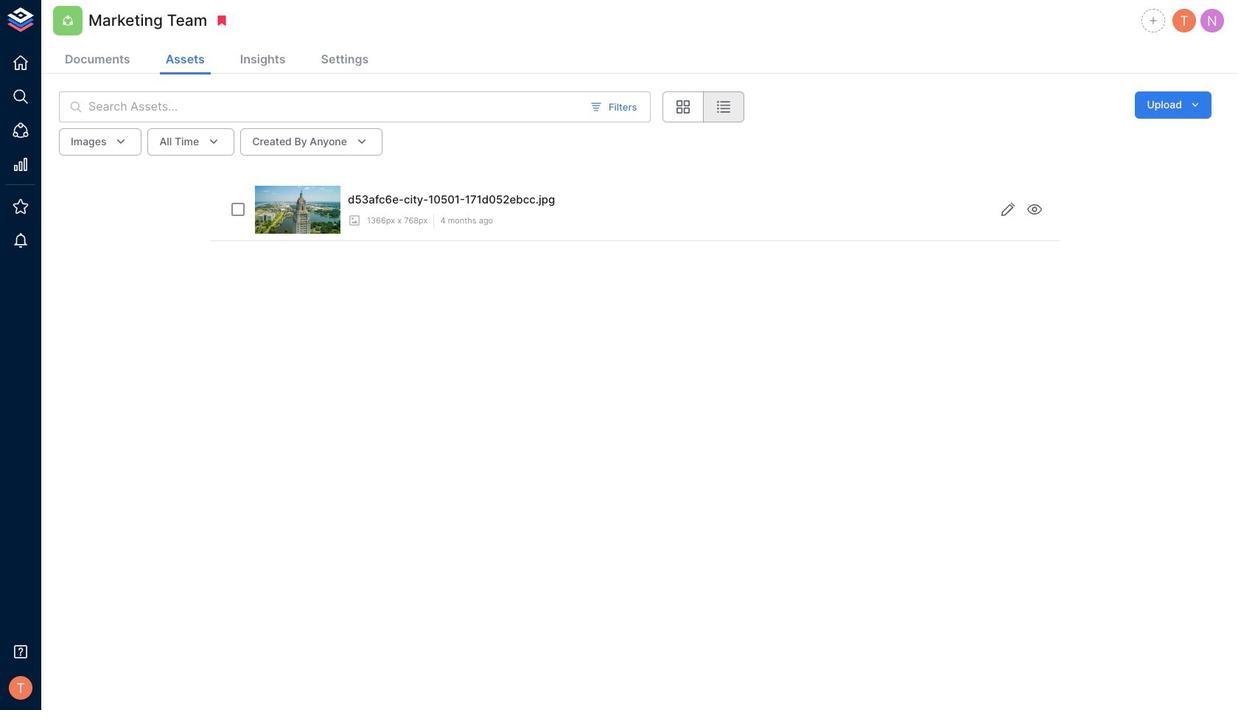 Task type: describe. For each thing, give the bounding box(es) containing it.
d53afc6e city 10501 171d052ebcc.jpg image
[[255, 185, 340, 233]]



Task type: locate. For each thing, give the bounding box(es) containing it.
remove bookmark image
[[216, 14, 229, 27]]

group
[[663, 91, 745, 122]]

Search Assets... text field
[[88, 91, 582, 122]]



Task type: vqa. For each thing, say whether or not it's contained in the screenshot.
Group
yes



